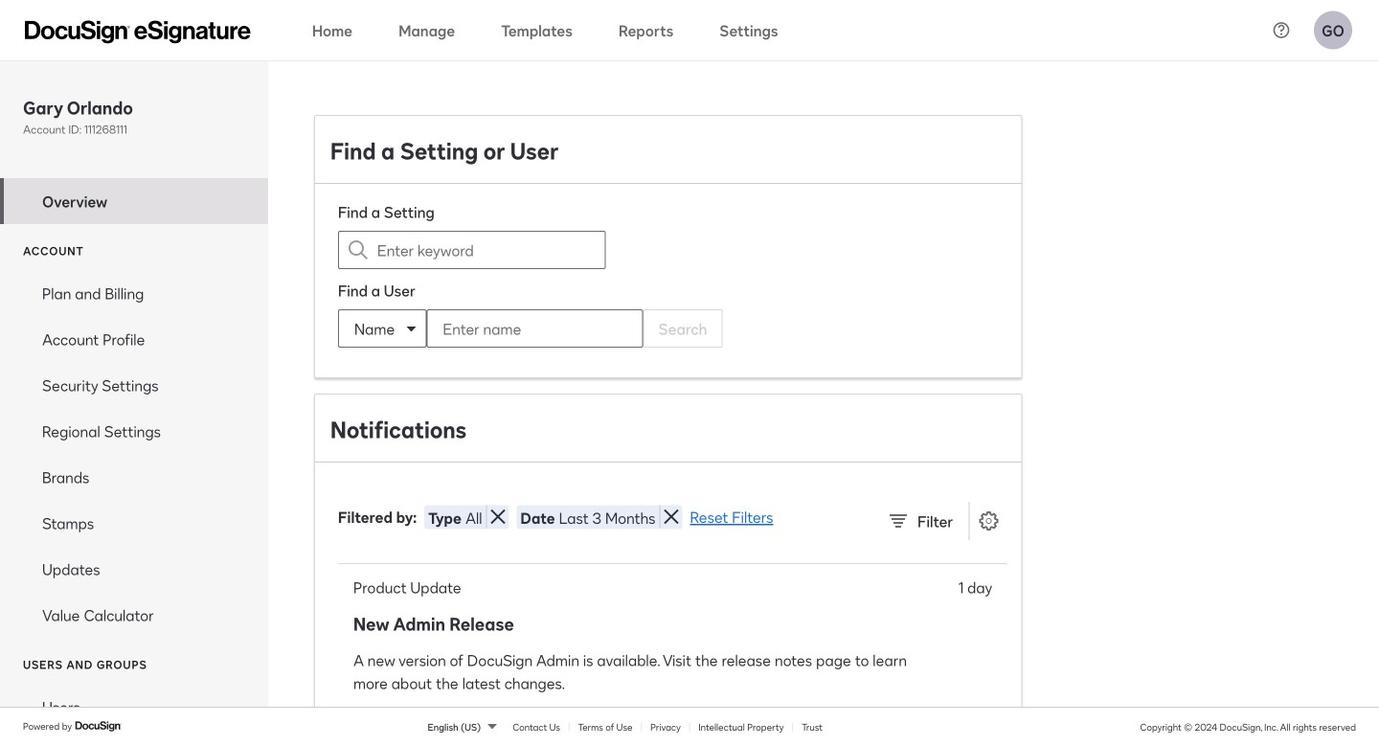 Task type: describe. For each thing, give the bounding box(es) containing it.
docusign image
[[75, 719, 123, 734]]



Task type: vqa. For each thing, say whether or not it's contained in the screenshot.
DocuSign image
yes



Task type: locate. For each thing, give the bounding box(es) containing it.
Enter name text field
[[428, 310, 604, 347]]

Enter keyword text field
[[378, 232, 567, 268]]

account element
[[0, 270, 268, 638]]

docusign admin image
[[25, 21, 251, 44]]



